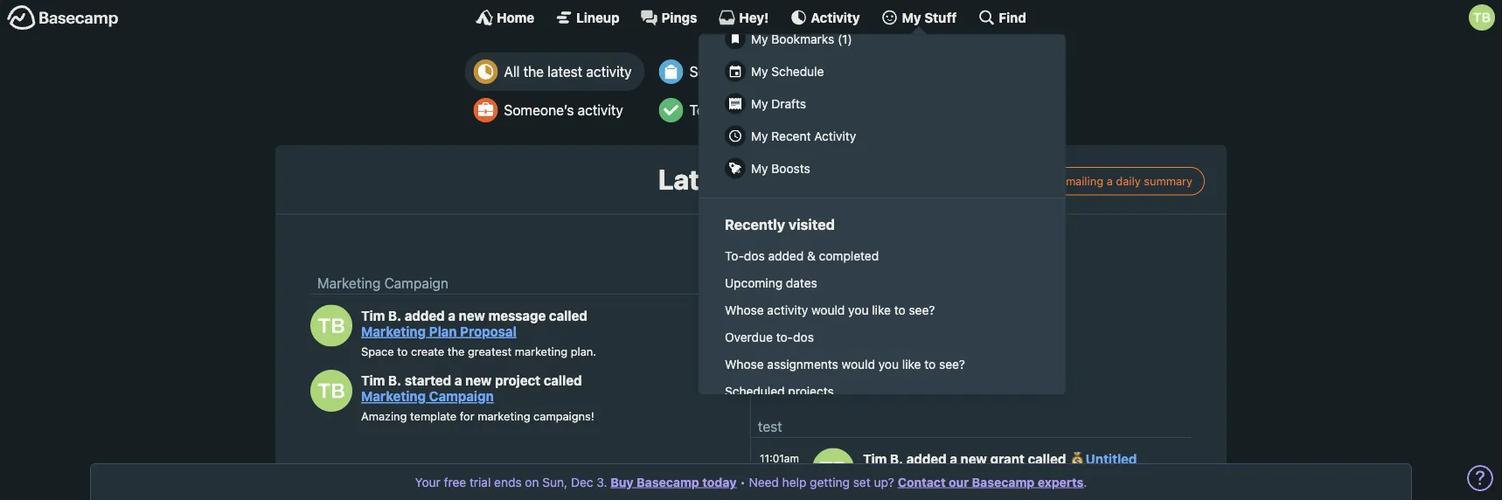 Task type: describe. For each thing, give the bounding box(es) containing it.
my for my schedule
[[751, 64, 768, 79]]

emailing
[[1059, 175, 1104, 188]]

whose activity would you like to see? link
[[716, 297, 1049, 324]]

0 vertical spatial marketing
[[317, 275, 381, 292]]

summary
[[1144, 175, 1193, 188]]

assignment image
[[659, 59, 684, 84]]

0 vertical spatial campaign
[[384, 275, 449, 292]]

day,
[[909, 472, 930, 486]]

your free trial ends on sun, dec  3. buy basecamp today • need help getting set up? contact our basecamp experts .
[[415, 475, 1087, 489]]

added down the someone's assignments link
[[738, 102, 778, 119]]

switch accounts image
[[7, 4, 119, 31]]

test link
[[758, 419, 783, 435]]

my stuff button
[[881, 9, 957, 26]]

trial
[[470, 475, 491, 489]]

lineup link
[[556, 9, 620, 26]]

marketing campaign
[[317, 275, 449, 292]]

schedule image
[[890, 98, 915, 122]]

1 vertical spatial marketing
[[478, 410, 531, 423]]

dec
[[571, 475, 593, 489]]

another day, another great job done.
[[863, 472, 1057, 486]]

started
[[405, 373, 452, 388]]

create
[[411, 345, 445, 358]]

0 vertical spatial marketing campaign link
[[317, 275, 449, 292]]

bookmarks
[[772, 32, 835, 46]]

emailing a daily summary button
[[1033, 167, 1205, 196]]

like for whose assignments would you like to see?
[[903, 357, 921, 372]]

overdue
[[725, 330, 773, 345]]

overdue to-dos link
[[716, 324, 1049, 351]]

main element
[[0, 0, 1503, 479]]

on
[[525, 475, 539, 489]]

11:01am
[[760, 453, 799, 465]]

whose assignments would you like to see? link
[[716, 351, 1049, 378]]

my for my drafts
[[751, 97, 768, 111]]

another
[[933, 472, 974, 486]]

projects
[[788, 385, 834, 399]]

marketing for tim b. added a new message called marketing plan proposal
[[361, 324, 426, 339]]

activity for someone's activity
[[578, 102, 624, 119]]

11:06am for tim b. started a new project called
[[701, 374, 743, 387]]

0 horizontal spatial the
[[448, 345, 465, 358]]

proposal
[[460, 324, 517, 339]]

to-
[[776, 330, 793, 345]]

you for activity
[[849, 303, 869, 318]]

plan
[[429, 324, 457, 339]]

pings
[[662, 10, 697, 25]]

hey!
[[739, 10, 769, 25]]

find
[[999, 10, 1027, 25]]

space to create the greatest marketing plan.
[[361, 345, 597, 358]]

0 vertical spatial completed
[[795, 102, 863, 119]]

marketing for tim b. started a new project called marketing campaign
[[361, 389, 426, 404]]

my schedule
[[751, 64, 824, 79]]

my for my boosts
[[751, 161, 768, 176]]

0 vertical spatial activity
[[586, 63, 632, 80]]

ends
[[494, 475, 522, 489]]

recent
[[772, 129, 811, 143]]

help
[[782, 475, 807, 489]]

my drafts link
[[716, 88, 1049, 120]]

home link
[[476, 9, 535, 26]]

1 basecamp from the left
[[637, 475, 700, 489]]

1 vertical spatial marketing campaign link
[[361, 389, 494, 404]]

2 vertical spatial activity
[[745, 163, 844, 196]]

done.
[[1027, 472, 1057, 486]]

dos inside "link"
[[793, 330, 814, 345]]

buy
[[611, 475, 634, 489]]

all the latest activity link
[[465, 52, 645, 91]]

grant
[[991, 451, 1025, 467]]

template
[[410, 410, 457, 423]]

buy basecamp today link
[[611, 475, 737, 489]]

message
[[489, 308, 546, 323]]

0 vertical spatial marketing
[[515, 345, 568, 358]]

tim b. added a new grant called 💰 untitled
[[863, 451, 1137, 467]]

set
[[853, 475, 871, 489]]

boosts
[[772, 161, 811, 176]]

my boosts link
[[716, 153, 1049, 185]]

💰 untitled link
[[1070, 451, 1137, 467]]

home
[[497, 10, 535, 25]]

drafts
[[772, 97, 806, 111]]

b. inside tim b. started a new project called marketing campaign
[[388, 373, 402, 388]]

tim burton image for marketing campaign
[[310, 305, 352, 347]]

11:06am element for tim b. added a new message called marketing plan proposal
[[701, 309, 743, 322]]

overdue to-dos
[[725, 330, 814, 345]]

contact
[[898, 475, 946, 489]]

upcoming
[[725, 276, 783, 290]]

you for assignments
[[879, 357, 899, 372]]

all
[[504, 63, 520, 80]]

great
[[977, 472, 1005, 486]]

someone's assignments
[[690, 63, 843, 80]]

see? for whose assignments would you like to see?
[[939, 357, 966, 372]]

would for assignments
[[842, 357, 875, 372]]

scheduled projects link
[[716, 378, 1049, 406]]

contact our basecamp experts link
[[898, 475, 1084, 489]]

someone's assignments link
[[650, 52, 876, 91]]

0 vertical spatial &
[[782, 102, 792, 119]]

tim b. added a new message called marketing plan proposal
[[361, 308, 588, 339]]

my drafts
[[751, 97, 806, 111]]

my for my stuff
[[902, 10, 922, 25]]

getting
[[810, 475, 850, 489]]

tim inside tim b. started a new project called marketing campaign
[[361, 373, 385, 388]]

campaign inside tim b. started a new project called marketing campaign
[[429, 389, 494, 404]]

stuff
[[925, 10, 957, 25]]

b. for marketing campaign
[[388, 308, 402, 323]]

experts
[[1038, 475, 1084, 489]]

a for tim b. added a new message called marketing plan proposal
[[448, 308, 456, 323]]

called for test
[[1028, 451, 1067, 467]]

assignments for someone's
[[763, 63, 843, 80]]

b. for test
[[890, 451, 904, 467]]

our
[[949, 475, 969, 489]]

need
[[749, 475, 779, 489]]

person report image
[[474, 98, 498, 122]]

added inside tim b. added a new message called marketing plan proposal
[[405, 308, 445, 323]]

schedule
[[772, 64, 824, 79]]

my for my recent activity
[[751, 129, 768, 143]]

my recent activity link
[[716, 120, 1049, 153]]

untitled
[[1086, 451, 1137, 467]]

free
[[444, 475, 466, 489]]

up?
[[874, 475, 895, 489]]

1 horizontal spatial dos
[[744, 249, 765, 263]]



Task type: vqa. For each thing, say whether or not it's contained in the screenshot.
Buy
yes



Task type: locate. For each thing, give the bounding box(es) containing it.
0 vertical spatial to-
[[690, 102, 711, 119]]

0 horizontal spatial tim burton image
[[310, 370, 352, 412]]

find button
[[978, 9, 1027, 26]]

marketing inside tim b. started a new project called marketing campaign
[[361, 389, 426, 404]]

my left stuff
[[902, 10, 922, 25]]

new inside tim b. started a new project called marketing campaign
[[465, 373, 492, 388]]

1 11:06am element from the top
[[701, 309, 743, 322]]

1 whose from the top
[[725, 303, 764, 318]]

tim up the another
[[863, 451, 887, 467]]

💰
[[1070, 451, 1083, 467]]

1 vertical spatial called
[[544, 373, 582, 388]]

to-dos added & completed link
[[650, 91, 876, 129], [716, 243, 1049, 270]]

1 horizontal spatial like
[[903, 357, 921, 372]]

2 vertical spatial called
[[1028, 451, 1067, 467]]

tim for test
[[863, 451, 887, 467]]

a inside tim b. added a new message called marketing plan proposal
[[448, 308, 456, 323]]

0 vertical spatial someone's
[[690, 63, 760, 80]]

pings button
[[641, 9, 697, 26]]

latest
[[658, 163, 740, 196]]

2 vertical spatial activity
[[767, 303, 808, 318]]

reports image
[[890, 59, 915, 84]]

0 horizontal spatial see?
[[909, 303, 935, 318]]

2 vertical spatial new
[[961, 451, 987, 467]]

11:06am for tim b. added a new message called
[[701, 309, 743, 322]]

latest
[[548, 63, 583, 80]]

project
[[495, 373, 541, 388]]

assignments for whose
[[767, 357, 839, 372]]

0 horizontal spatial like
[[872, 303, 891, 318]]

another
[[863, 472, 905, 486]]

activity inside my stuff element
[[814, 129, 857, 143]]

to-dos added & completed up "recent"
[[690, 102, 863, 119]]

my schedule link
[[716, 56, 1049, 88]]

0 vertical spatial new
[[459, 308, 485, 323]]

my recent activity
[[751, 129, 857, 143]]

1 horizontal spatial you
[[879, 357, 899, 372]]

0 vertical spatial would
[[812, 303, 845, 318]]

0 vertical spatial tim
[[361, 308, 385, 323]]

11:06am element up overdue
[[701, 309, 743, 322]]

1 horizontal spatial see?
[[939, 357, 966, 372]]

a for tim b. started a new project called marketing campaign
[[455, 373, 462, 388]]

activity link
[[790, 9, 860, 26]]

called up done.
[[1028, 451, 1067, 467]]

0 vertical spatial assignments
[[763, 63, 843, 80]]

tim burton image for test
[[813, 448, 855, 490]]

1 vertical spatial to-
[[725, 249, 744, 263]]

0 horizontal spatial basecamp
[[637, 475, 700, 489]]

to- up upcoming
[[725, 249, 744, 263]]

see? down "overdue to-dos" "link" on the bottom of page
[[939, 357, 966, 372]]

scheduled projects
[[725, 385, 834, 399]]

to for whose activity would you like to see?
[[894, 303, 906, 318]]

1 vertical spatial 11:06am
[[701, 374, 743, 387]]

amazing template for marketing campaigns!
[[361, 410, 595, 423]]

marketing campaign link up space
[[317, 275, 449, 292]]

0 vertical spatial like
[[872, 303, 891, 318]]

called for marketing campaign
[[549, 308, 588, 323]]

my for my bookmarks (1)
[[751, 32, 768, 46]]

0 vertical spatial the
[[524, 63, 544, 80]]

b. down marketing campaign
[[388, 308, 402, 323]]

1 vertical spatial would
[[842, 357, 875, 372]]

assignments up projects
[[767, 357, 839, 372]]

my left drafts
[[751, 97, 768, 111]]

completed up the upcoming dates link at bottom
[[819, 249, 879, 263]]

1 vertical spatial tim burton image
[[813, 448, 855, 490]]

to-dos added & completed link down "someone's assignments"
[[650, 91, 876, 129]]

to- inside recently visited pages element
[[725, 249, 744, 263]]

my inside dropdown button
[[902, 10, 922, 25]]

1 vertical spatial new
[[465, 373, 492, 388]]

whose assignments would you like to see?
[[725, 357, 966, 372]]

new inside tim b. added a new message called marketing plan proposal
[[459, 308, 485, 323]]

added inside recently visited pages element
[[768, 249, 804, 263]]

the
[[524, 63, 544, 80], [448, 345, 465, 358]]

1 horizontal spatial &
[[807, 249, 816, 263]]

1 vertical spatial 11:06am element
[[701, 374, 743, 387]]

1 vertical spatial marketing
[[361, 324, 426, 339]]

to-dos added & completed link inside "main" element
[[716, 243, 1049, 270]]

plan.
[[571, 345, 597, 358]]

my down the hey!
[[751, 32, 768, 46]]

activity
[[586, 63, 632, 80], [578, 102, 624, 119], [767, 303, 808, 318]]

to-dos added & completed inside recently visited pages element
[[725, 249, 879, 263]]

1 vertical spatial the
[[448, 345, 465, 358]]

2 vertical spatial tim
[[863, 451, 887, 467]]

would down "overdue to-dos" "link" on the bottom of page
[[842, 357, 875, 372]]

assignments inside recently visited pages element
[[767, 357, 839, 372]]

would for activity
[[812, 303, 845, 318]]

0 vertical spatial called
[[549, 308, 588, 323]]

amazing
[[361, 410, 407, 423]]

like for whose activity would you like to see?
[[872, 303, 891, 318]]

would
[[812, 303, 845, 318], [842, 357, 875, 372]]

1 vertical spatial activity
[[814, 129, 857, 143]]

1 horizontal spatial basecamp
[[972, 475, 1035, 489]]

1 vertical spatial activity
[[578, 102, 624, 119]]

0 horizontal spatial dos
[[711, 102, 735, 119]]

added up day,
[[907, 451, 947, 467]]

my left boosts
[[751, 161, 768, 176]]

1 vertical spatial b.
[[388, 373, 402, 388]]

to down "overdue to-dos" "link" on the bottom of page
[[925, 357, 936, 372]]

0 horizontal spatial someone's
[[504, 102, 574, 119]]

1 horizontal spatial to-
[[725, 249, 744, 263]]

new down "space to create the greatest marketing plan."
[[465, 373, 492, 388]]

11:06am element
[[701, 309, 743, 322], [701, 374, 743, 387]]

activity report image
[[474, 59, 498, 84]]

2 horizontal spatial to
[[925, 357, 936, 372]]

sun,
[[543, 475, 568, 489]]

1 vertical spatial tim burton image
[[310, 370, 352, 412]]

assignments down bookmarks
[[763, 63, 843, 80]]

test
[[758, 419, 783, 435]]

tim burton image
[[310, 305, 352, 347], [813, 448, 855, 490]]

basecamp down tim b. added a new grant called 💰 untitled
[[972, 475, 1035, 489]]

campaign up marketing plan proposal link
[[384, 275, 449, 292]]

my left "recent"
[[751, 129, 768, 143]]

see? down the upcoming dates link at bottom
[[909, 303, 935, 318]]

todo image
[[659, 98, 684, 122]]

job
[[1008, 472, 1024, 486]]

0 vertical spatial you
[[849, 303, 869, 318]]

called up the plan.
[[549, 308, 588, 323]]

1 horizontal spatial tim burton image
[[1469, 4, 1496, 31]]

1 vertical spatial whose
[[725, 357, 764, 372]]

whose
[[725, 303, 764, 318], [725, 357, 764, 372]]

tim inside tim b. added a new message called marketing plan proposal
[[361, 308, 385, 323]]

whose down overdue
[[725, 357, 764, 372]]

0 vertical spatial activity
[[811, 10, 860, 25]]

called inside tim b. started a new project called marketing campaign
[[544, 373, 582, 388]]

0 horizontal spatial you
[[849, 303, 869, 318]]

activity right "recent"
[[814, 129, 857, 143]]

&
[[782, 102, 792, 119], [807, 249, 816, 263]]

my stuff
[[902, 10, 957, 25]]

a inside emailing a daily summary button
[[1107, 175, 1113, 188]]

a up plan
[[448, 308, 456, 323]]

marketing inside tim b. added a new message called marketing plan proposal
[[361, 324, 426, 339]]

activity up (1)
[[811, 10, 860, 25]]

2 vertical spatial dos
[[793, 330, 814, 345]]

2 basecamp from the left
[[972, 475, 1035, 489]]

11:06am element down overdue
[[701, 374, 743, 387]]

campaign up for
[[429, 389, 494, 404]]

a up "another"
[[950, 451, 958, 467]]

called up campaigns!
[[544, 373, 582, 388]]

basecamp
[[637, 475, 700, 489], [972, 475, 1035, 489]]

dos up upcoming
[[744, 249, 765, 263]]

•
[[740, 475, 746, 489]]

for
[[460, 410, 475, 423]]

like down the upcoming dates link at bottom
[[872, 303, 891, 318]]

1 horizontal spatial tim burton image
[[813, 448, 855, 490]]

0 vertical spatial see?
[[909, 303, 935, 318]]

the right all
[[524, 63, 544, 80]]

to-dos added & completed link up whose activity would you like to see? link
[[716, 243, 1049, 270]]

b. left started
[[388, 373, 402, 388]]

someone's for someone's activity
[[504, 102, 574, 119]]

completed inside recently visited pages element
[[819, 249, 879, 263]]

added
[[738, 102, 778, 119], [768, 249, 804, 263], [405, 308, 445, 323], [907, 451, 947, 467]]

0 vertical spatial 11:06am element
[[701, 309, 743, 322]]

1 vertical spatial assignments
[[767, 357, 839, 372]]

my bookmarks (1)
[[751, 32, 853, 46]]

tim b. started a new project called marketing campaign
[[361, 373, 582, 404]]

to right space
[[397, 345, 408, 358]]

you inside whose activity would you like to see? link
[[849, 303, 869, 318]]

a right started
[[455, 373, 462, 388]]

marketing campaign link
[[317, 275, 449, 292], [361, 389, 494, 404]]

tim for marketing campaign
[[361, 308, 385, 323]]

you inside whose assignments would you like to see? link
[[879, 357, 899, 372]]

to- right todo image
[[690, 102, 711, 119]]

my up my drafts
[[751, 64, 768, 79]]

(1)
[[838, 32, 853, 46]]

tim burton image right help
[[813, 448, 855, 490]]

like down "overdue to-dos" "link" on the bottom of page
[[903, 357, 921, 372]]

0 vertical spatial dos
[[711, 102, 735, 119]]

11:06am element for tim b. started a new project called marketing campaign
[[701, 374, 743, 387]]

marketing up project
[[515, 345, 568, 358]]

1 vertical spatial to-dos added & completed
[[725, 249, 879, 263]]

1 vertical spatial like
[[903, 357, 921, 372]]

your
[[415, 475, 441, 489]]

1 vertical spatial you
[[879, 357, 899, 372]]

whose activity would you like to see?
[[725, 303, 935, 318]]

1 vertical spatial someone's
[[504, 102, 574, 119]]

11:06am up overdue
[[701, 309, 743, 322]]

marketing right for
[[478, 410, 531, 423]]

& up 'dates'
[[807, 249, 816, 263]]

recently visited pages element
[[716, 243, 1049, 433]]

new for test
[[961, 451, 987, 467]]

whose for whose assignments would you like to see?
[[725, 357, 764, 372]]

whose for whose activity would you like to see?
[[725, 303, 764, 318]]

my boosts
[[751, 161, 811, 176]]

1 vertical spatial campaign
[[429, 389, 494, 404]]

b.
[[388, 308, 402, 323], [388, 373, 402, 388], [890, 451, 904, 467]]

& inside recently visited pages element
[[807, 249, 816, 263]]

tim down marketing campaign
[[361, 308, 385, 323]]

would inside whose activity would you like to see? link
[[812, 303, 845, 318]]

tim burton image left space
[[310, 305, 352, 347]]

1 horizontal spatial the
[[524, 63, 544, 80]]

a for tim b. added a new grant called 💰 untitled
[[950, 451, 958, 467]]

2 vertical spatial b.
[[890, 451, 904, 467]]

11:06am
[[701, 309, 743, 322], [701, 374, 743, 387]]

assignments
[[763, 63, 843, 80], [767, 357, 839, 372]]

new up another day, another great job done.
[[961, 451, 987, 467]]

to-
[[690, 102, 711, 119], [725, 249, 744, 263]]

2 horizontal spatial dos
[[793, 330, 814, 345]]

0 horizontal spatial to
[[397, 345, 408, 358]]

new up proposal
[[459, 308, 485, 323]]

1 vertical spatial completed
[[819, 249, 879, 263]]

tim down space
[[361, 373, 385, 388]]

0 horizontal spatial to-
[[690, 102, 711, 119]]

my stuff element
[[716, 0, 1049, 185]]

space
[[361, 345, 394, 358]]

1 vertical spatial dos
[[744, 249, 765, 263]]

a inside tim b. started a new project called marketing campaign
[[455, 373, 462, 388]]

see? for whose activity would you like to see?
[[909, 303, 935, 318]]

11:06am down overdue
[[701, 374, 743, 387]]

0 vertical spatial whose
[[725, 303, 764, 318]]

to-dos added & completed
[[690, 102, 863, 119], [725, 249, 879, 263]]

0 vertical spatial tim burton image
[[1469, 4, 1496, 31]]

1 vertical spatial tim
[[361, 373, 385, 388]]

activity up "to-"
[[767, 303, 808, 318]]

0 horizontal spatial &
[[782, 102, 792, 119]]

1 horizontal spatial to
[[894, 303, 906, 318]]

the down plan
[[448, 345, 465, 358]]

you down the upcoming dates link at bottom
[[849, 303, 869, 318]]

you
[[849, 303, 869, 318], [879, 357, 899, 372]]

today
[[703, 475, 737, 489]]

activity inside recently visited pages element
[[767, 303, 808, 318]]

someone's for someone's assignments
[[690, 63, 760, 80]]

& up "recent"
[[782, 102, 792, 119]]

someone's activity link
[[465, 91, 645, 129]]

activity right latest
[[586, 63, 632, 80]]

emailing a daily summary
[[1059, 175, 1193, 188]]

a left 'daily' at the top right of the page
[[1107, 175, 1113, 188]]

2 whose from the top
[[725, 357, 764, 372]]

hey! button
[[718, 9, 769, 26]]

0 horizontal spatial tim burton image
[[310, 305, 352, 347]]

to down the upcoming dates link at bottom
[[894, 303, 906, 318]]

recently
[[725, 217, 786, 234]]

tim
[[361, 308, 385, 323], [361, 373, 385, 388], [863, 451, 887, 467]]

1 horizontal spatial someone's
[[690, 63, 760, 80]]

you down "overdue to-dos" "link" on the bottom of page
[[879, 357, 899, 372]]

completed up my recent activity
[[795, 102, 863, 119]]

added up marketing plan proposal link
[[405, 308, 445, 323]]

dos
[[711, 102, 735, 119], [744, 249, 765, 263], [793, 330, 814, 345]]

dos down the whose activity would you like to see?
[[793, 330, 814, 345]]

0 vertical spatial to-dos added & completed link
[[650, 91, 876, 129]]

marketing campaign link down started
[[361, 389, 494, 404]]

tim burton image
[[1469, 4, 1496, 31], [310, 370, 352, 412]]

activity down "recent"
[[745, 163, 844, 196]]

b. inside tim b. added a new message called marketing plan proposal
[[388, 308, 402, 323]]

0 vertical spatial 11:06am
[[701, 309, 743, 322]]

added up upcoming dates
[[768, 249, 804, 263]]

2 11:06am element from the top
[[701, 374, 743, 387]]

new for marketing campaign
[[459, 308, 485, 323]]

0 vertical spatial tim burton image
[[310, 305, 352, 347]]

to for whose assignments would you like to see?
[[925, 357, 936, 372]]

1 vertical spatial to-dos added & completed link
[[716, 243, 1049, 270]]

recently visited
[[725, 217, 835, 234]]

would inside whose assignments would you like to see? link
[[842, 357, 875, 372]]

someone's down all the latest activity link
[[504, 102, 574, 119]]

new
[[459, 308, 485, 323], [465, 373, 492, 388], [961, 451, 987, 467]]

b. up the another
[[890, 451, 904, 467]]

today
[[728, 238, 775, 257]]

11:01am element
[[760, 453, 799, 465]]

3.
[[597, 475, 607, 489]]

0 vertical spatial b.
[[388, 308, 402, 323]]

dos right todo image
[[711, 102, 735, 119]]

1 11:06am from the top
[[701, 309, 743, 322]]

called inside tim b. added a new message called marketing plan proposal
[[549, 308, 588, 323]]

someone's activity
[[504, 102, 624, 119]]

would down 'dates'
[[812, 303, 845, 318]]

scheduled
[[725, 385, 785, 399]]

someone's right 'assignment' icon on the left
[[690, 63, 760, 80]]

1 vertical spatial see?
[[939, 357, 966, 372]]

lineup
[[577, 10, 620, 25]]

dates
[[786, 276, 818, 290]]

basecamp right buy
[[637, 475, 700, 489]]

daily
[[1116, 175, 1141, 188]]

whose up overdue
[[725, 303, 764, 318]]

0 vertical spatial to-dos added & completed
[[690, 102, 863, 119]]

upcoming dates link
[[716, 270, 1049, 297]]

greatest
[[468, 345, 512, 358]]

2 vertical spatial marketing
[[361, 389, 426, 404]]

.
[[1084, 475, 1087, 489]]

1 vertical spatial &
[[807, 249, 816, 263]]

activity for whose activity would you like to see?
[[767, 303, 808, 318]]

2 11:06am from the top
[[701, 374, 743, 387]]

to-dos added & completed up 'dates'
[[725, 249, 879, 263]]

see?
[[909, 303, 935, 318], [939, 357, 966, 372]]

activity down all the latest activity
[[578, 102, 624, 119]]



